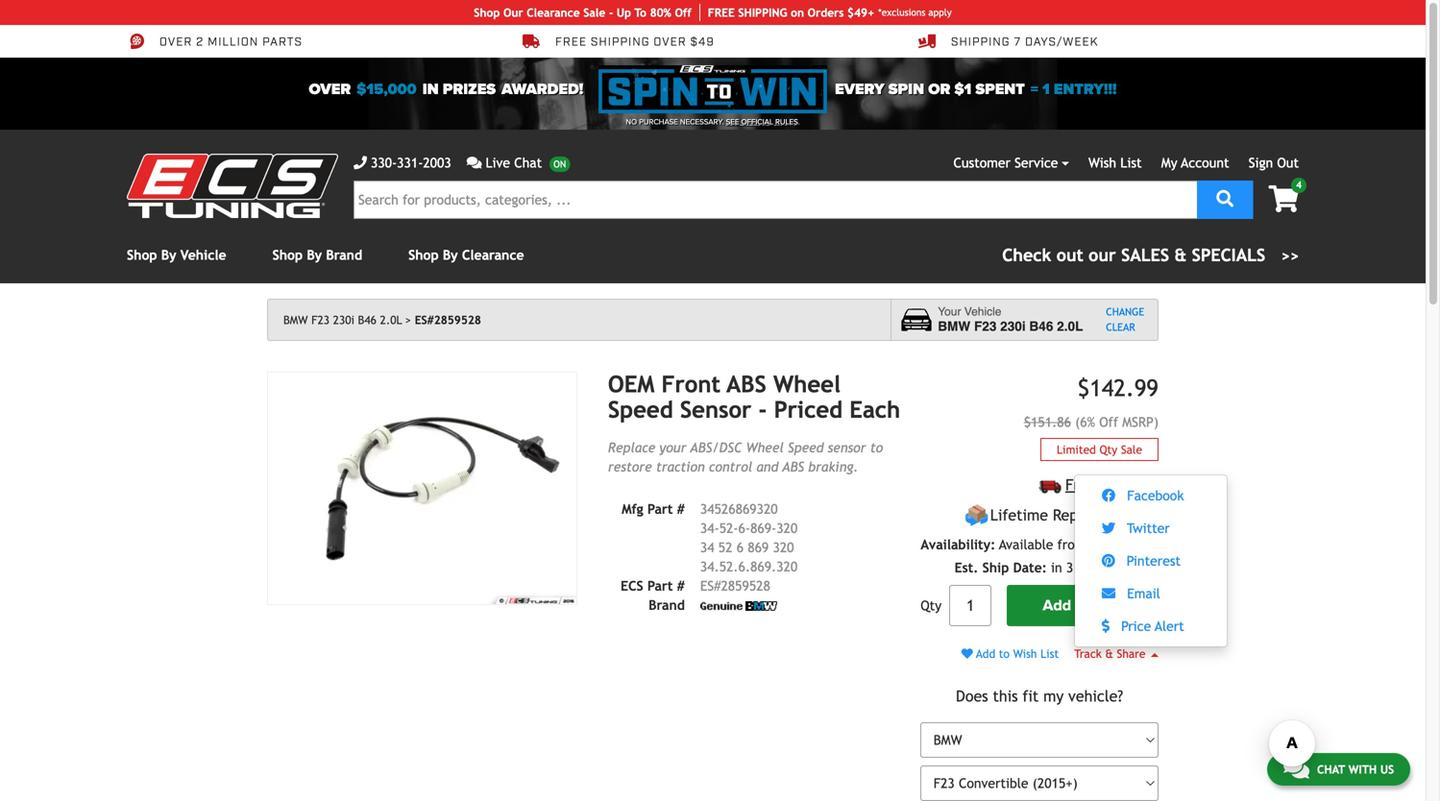 Task type: locate. For each thing, give the bounding box(es) containing it.
shop for shop our clearance sale - up to 80% off
[[474, 6, 500, 19]]

0 horizontal spatial in
[[422, 80, 439, 98]]

34526869320
[[700, 501, 778, 517]]

clearance inside shop our clearance sale - up to 80% off link
[[527, 6, 580, 19]]

speed
[[608, 396, 673, 423], [788, 440, 824, 455]]

0 vertical spatial speed
[[608, 396, 673, 423]]

0 horizontal spatial brand
[[326, 247, 362, 263]]

1 horizontal spatial brand
[[649, 597, 685, 613]]

priced
[[774, 396, 843, 423]]

twitter
[[1123, 521, 1170, 536]]

shop by vehicle
[[127, 247, 226, 263]]

on
[[791, 6, 804, 19]]

my account link
[[1161, 155, 1229, 171]]

sign out link
[[1249, 155, 1299, 171]]

1 vertical spatial over
[[309, 80, 351, 98]]

wish
[[1089, 155, 1116, 171], [1013, 647, 1037, 661]]

free right 'free shipping' icon
[[1065, 476, 1096, 494]]

bmw down shop by brand at the top of the page
[[283, 313, 308, 327]]

1 horizontal spatial free
[[1065, 476, 1096, 494]]

official
[[741, 117, 773, 127]]

0 horizontal spatial 2.0l
[[380, 313, 402, 327]]

wheel inside oem front abs wheel speed sensor - priced each
[[773, 371, 841, 398]]

shipping up replacement
[[1101, 476, 1159, 494]]

clear link
[[1106, 320, 1144, 336]]

price alert
[[1118, 619, 1185, 634]]

0 horizontal spatial &
[[1105, 647, 1114, 661]]

my
[[1161, 155, 1178, 171]]

clearance right the our
[[527, 6, 580, 19]]

0 horizontal spatial over
[[159, 34, 192, 50]]

bmw down 'your'
[[938, 319, 971, 334]]

1 by from the left
[[161, 247, 176, 263]]

wish up "fit"
[[1013, 647, 1037, 661]]

331-
[[397, 155, 423, 171]]

1 vertical spatial -
[[759, 396, 767, 423]]

1 horizontal spatial vehicle
[[964, 305, 1002, 319]]

to right the sensor
[[870, 440, 883, 455]]

wheel for abs/dsc
[[746, 440, 784, 455]]

facebook link
[[1083, 483, 1218, 508]]

comments image
[[467, 156, 482, 170]]

0 vertical spatial qty
[[1100, 443, 1118, 456]]

mfg part #
[[622, 501, 685, 517]]

1 vertical spatial wish
[[1013, 647, 1037, 661]]

1 vertical spatial brand
[[649, 597, 685, 613]]

or
[[928, 80, 951, 98]]

1 horizontal spatial speed
[[788, 440, 824, 455]]

by up bmw f23 230i b46 2.0l
[[307, 247, 322, 263]]

shipping inside "link"
[[951, 34, 1010, 50]]

oem
[[608, 371, 655, 398]]

abs right front
[[727, 371, 766, 398]]

phone image
[[354, 156, 367, 170]]

1 horizontal spatial by
[[307, 247, 322, 263]]

to right heart icon
[[999, 647, 1010, 661]]

entry!!!
[[1054, 80, 1117, 98]]

wheel up and on the bottom right
[[746, 440, 784, 455]]

0 vertical spatial in
[[422, 80, 439, 98]]

0 horizontal spatial f23
[[311, 313, 330, 327]]

customer service
[[954, 155, 1058, 171]]

wheel left "each"
[[773, 371, 841, 398]]

oem front abs wheel speed sensor - priced each
[[608, 371, 901, 423]]

3 by from the left
[[443, 247, 458, 263]]

free
[[555, 34, 587, 50], [1065, 476, 1096, 494]]

0 vertical spatial add
[[1043, 597, 1071, 615]]

*exclusions apply link
[[878, 5, 952, 20]]

1 vertical spatial clearance
[[462, 247, 524, 263]]

0 vertical spatial over
[[159, 34, 192, 50]]

0 vertical spatial to
[[870, 440, 883, 455]]

speed up braking.
[[788, 440, 824, 455]]

speed inside replace your abs/dsc wheel speed sensor to restore traction control and abs braking.
[[788, 440, 824, 455]]

clearance up 'es#2859528'
[[462, 247, 524, 263]]

1
[[1043, 80, 1050, 98]]

2 part from the top
[[648, 578, 673, 594]]

1 vertical spatial to
[[1075, 597, 1089, 615]]

bmw
[[283, 313, 308, 327], [938, 319, 971, 334]]

1 horizontal spatial &
[[1175, 245, 1187, 265]]

free shipping
[[1065, 476, 1159, 494]]

date:
[[1013, 560, 1047, 576]]

1 vertical spatial #
[[677, 578, 685, 594]]

shipping left 7
[[951, 34, 1010, 50]]

twitter link
[[1083, 516, 1218, 541]]

by for vehicle
[[161, 247, 176, 263]]

add right heart icon
[[976, 647, 996, 661]]

1 vertical spatial chat
[[1317, 763, 1345, 776]]

0 vertical spatial &
[[1175, 245, 1187, 265]]

3
[[1066, 560, 1073, 576]]

chat
[[514, 155, 542, 171], [1317, 763, 1345, 776]]

free inside free shipping over $49 link
[[555, 34, 587, 50]]

0 vertical spatial wheel
[[773, 371, 841, 398]]

1 vertical spatial &
[[1105, 647, 1114, 661]]

1 vertical spatial free
[[1065, 476, 1096, 494]]

in
[[422, 80, 439, 98], [1051, 560, 1062, 576]]

0 horizontal spatial clearance
[[462, 247, 524, 263]]

in left 3 on the right of the page
[[1051, 560, 1062, 576]]

1 horizontal spatial chat
[[1317, 763, 1345, 776]]

shop for shop by brand
[[272, 247, 303, 263]]

0 horizontal spatial wish
[[1013, 647, 1037, 661]]

1 horizontal spatial 2.0l
[[1057, 319, 1083, 334]]

b46 left 'es#2859528'
[[358, 313, 377, 327]]

1 vertical spatial sale
[[1121, 443, 1142, 456]]

by for clearance
[[443, 247, 458, 263]]

shop by clearance
[[408, 247, 524, 263]]

shopping cart image
[[1269, 185, 1299, 212]]

wheel inside replace your abs/dsc wheel speed sensor to restore traction control and abs braking.
[[746, 440, 784, 455]]

b46
[[358, 313, 377, 327], [1029, 319, 1053, 334]]

replace your abs/dsc wheel speed sensor to restore traction control and abs braking.
[[608, 440, 883, 474]]

your
[[659, 440, 686, 455]]

sign
[[1249, 155, 1273, 171]]

0 horizontal spatial sale
[[583, 6, 606, 19]]

part right mfg
[[648, 501, 673, 517]]

over left 2
[[159, 34, 192, 50]]

qty down the off
[[1100, 443, 1118, 456]]

2.0l inside your vehicle bmw f23 230i b46 2.0l
[[1057, 319, 1083, 334]]

availability: available from supplier
[[921, 537, 1143, 553]]

1 horizontal spatial 230i
[[1000, 319, 1026, 334]]

1 horizontal spatial -
[[759, 396, 767, 423]]

230i
[[333, 313, 354, 327], [1000, 319, 1026, 334]]

0 horizontal spatial speed
[[608, 396, 673, 423]]

list left "track"
[[1041, 647, 1059, 661]]

34 52 6 869 320
[[700, 540, 794, 555]]

brand down 34526869320 34-52-6-869-320 34 52 6 869 320 34.52.6.869.320 ecs part #
[[649, 597, 685, 613]]

b46 left clear
[[1029, 319, 1053, 334]]

1 horizontal spatial abs
[[782, 459, 804, 474]]

traction
[[656, 459, 705, 474]]

part right ecs
[[648, 578, 673, 594]]

1 horizontal spatial qty
[[1100, 443, 1118, 456]]

7
[[1014, 34, 1021, 50]]

vehicle down ecs tuning image
[[180, 247, 226, 263]]

chat left 'with'
[[1317, 763, 1345, 776]]

to left cart
[[1075, 597, 1089, 615]]

1 horizontal spatial bmw
[[938, 319, 971, 334]]

&
[[1175, 245, 1187, 265], [1105, 647, 1114, 661]]

-
[[609, 6, 613, 19], [759, 396, 767, 423]]

1 vertical spatial list
[[1041, 647, 1059, 661]]

- left up
[[609, 6, 613, 19]]

1 vertical spatial speed
[[788, 440, 824, 455]]

qty down availability:
[[921, 598, 942, 614]]

and
[[757, 459, 779, 474]]

part inside 34526869320 34-52-6-869-320 34 52 6 869 320 34.52.6.869.320 ecs part #
[[648, 578, 673, 594]]

2 # from the top
[[677, 578, 685, 594]]

b46 inside your vehicle bmw f23 230i b46 2.0l
[[1029, 319, 1053, 334]]

pinterest
[[1123, 554, 1181, 569]]

ping
[[762, 6, 787, 19]]

to
[[870, 440, 883, 455], [1075, 597, 1089, 615], [999, 647, 1010, 661]]

Search text field
[[354, 181, 1197, 219]]

add inside add to cart button
[[1043, 597, 1071, 615]]

1 horizontal spatial to
[[999, 647, 1010, 661]]

0 horizontal spatial free
[[555, 34, 587, 50]]

every spin or $1 spent = 1 entry!!!
[[835, 80, 1117, 98]]

=
[[1031, 80, 1039, 98]]

2 vertical spatial to
[[999, 647, 1010, 661]]

to for add to wish list
[[999, 647, 1010, 661]]

1 horizontal spatial clearance
[[527, 6, 580, 19]]

comments image
[[1284, 757, 1309, 780]]

replacement
[[1053, 507, 1142, 524]]

0 vertical spatial brand
[[326, 247, 362, 263]]

abs right and on the bottom right
[[782, 459, 804, 474]]

0 vertical spatial #
[[677, 501, 685, 517]]

bmw f23 230i b46 2.0l link
[[283, 313, 411, 327]]

1 vertical spatial qty
[[921, 598, 942, 614]]

2 by from the left
[[307, 247, 322, 263]]

0 vertical spatial -
[[609, 6, 613, 19]]

1 horizontal spatial shipping
[[1101, 476, 1159, 494]]

None text field
[[949, 585, 992, 627]]

1 vertical spatial vehicle
[[964, 305, 1002, 319]]

free shipping over $49
[[555, 34, 715, 50]]

sale down "msrp)"
[[1121, 443, 1142, 456]]

up
[[617, 6, 631, 19]]

1 part from the top
[[648, 501, 673, 517]]

0 vertical spatial clearance
[[527, 6, 580, 19]]

1 horizontal spatial sale
[[1121, 443, 1142, 456]]

0 horizontal spatial add
[[976, 647, 996, 661]]

shop our clearance sale - up to 80% off link
[[474, 4, 700, 21]]

this
[[993, 687, 1018, 705]]

- left priced
[[759, 396, 767, 423]]

2 horizontal spatial by
[[443, 247, 458, 263]]

by for brand
[[307, 247, 322, 263]]

clearance for our
[[527, 6, 580, 19]]

1 horizontal spatial in
[[1051, 560, 1062, 576]]

front
[[662, 371, 721, 398]]

speed for sensor
[[788, 440, 824, 455]]

0 vertical spatial shipping
[[951, 34, 1010, 50]]

sale left up
[[583, 6, 606, 19]]

vehicle right 'your'
[[964, 305, 1002, 319]]

0 horizontal spatial shipping
[[951, 34, 1010, 50]]

& right sales
[[1175, 245, 1187, 265]]

add to cart
[[1043, 597, 1123, 615]]

price
[[1122, 619, 1152, 634]]

0 vertical spatial chat
[[514, 155, 542, 171]]

clearance for by
[[462, 247, 524, 263]]

in left the prizes
[[422, 80, 439, 98]]

speed up replace
[[608, 396, 673, 423]]

320
[[777, 521, 798, 536]]

est. ship date: in 3 business days
[[955, 560, 1159, 576]]

add
[[1043, 597, 1071, 615], [976, 647, 996, 661]]

by down ecs tuning image
[[161, 247, 176, 263]]

list left my
[[1121, 155, 1142, 171]]

replace
[[608, 440, 655, 455]]

wish list
[[1089, 155, 1142, 171]]

0 horizontal spatial list
[[1041, 647, 1059, 661]]

menu
[[1074, 475, 1228, 648]]

genuine bmw image
[[700, 602, 777, 611]]

1 vertical spatial wheel
[[746, 440, 784, 455]]

vehicle inside your vehicle bmw f23 230i b46 2.0l
[[964, 305, 1002, 319]]

brand inside the es# 2859528 brand
[[649, 597, 685, 613]]

by up 'es#2859528'
[[443, 247, 458, 263]]

abs inside replace your abs/dsc wheel speed sensor to restore traction control and abs braking.
[[782, 459, 804, 474]]

$151.86 (6% off msrp)
[[1024, 414, 1159, 430]]

shipping 7 days/week link
[[919, 33, 1098, 50]]

2.0l left clear
[[1057, 319, 1083, 334]]

speed inside oem front abs wheel speed sensor - priced each
[[608, 396, 673, 423]]

email
[[1123, 586, 1161, 602]]

0 horizontal spatial abs
[[727, 371, 766, 398]]

abs/dsc
[[690, 440, 742, 455]]

1 vertical spatial abs
[[782, 459, 804, 474]]

0 horizontal spatial b46
[[358, 313, 377, 327]]

0 vertical spatial wish
[[1089, 155, 1116, 171]]

0 horizontal spatial to
[[870, 440, 883, 455]]

free
[[708, 6, 735, 19]]

# down traction
[[677, 501, 685, 517]]

0 vertical spatial abs
[[727, 371, 766, 398]]

facebook
[[1123, 488, 1184, 504]]

specials
[[1192, 245, 1266, 265]]

1 vertical spatial part
[[648, 578, 673, 594]]

# left es#
[[677, 578, 685, 594]]

live chat
[[486, 155, 542, 171]]

0 vertical spatial part
[[648, 501, 673, 517]]

add down est. ship date: in 3 business days
[[1043, 597, 1071, 615]]

1 horizontal spatial f23
[[974, 319, 997, 334]]

brand up bmw f23 230i b46 2.0l
[[326, 247, 362, 263]]

braking.
[[808, 459, 859, 474]]

0 vertical spatial sale
[[583, 6, 606, 19]]

does this fit my vehicle?
[[956, 687, 1123, 705]]

1 horizontal spatial b46
[[1029, 319, 1053, 334]]

to inside add to cart button
[[1075, 597, 1089, 615]]

2.0l left 'es#2859528'
[[380, 313, 402, 327]]

heart image
[[962, 648, 973, 660]]

1 horizontal spatial over
[[309, 80, 351, 98]]

add to wish list
[[973, 647, 1059, 661]]

2 horizontal spatial to
[[1075, 597, 1089, 615]]

wish right service
[[1089, 155, 1116, 171]]

1 vertical spatial add
[[976, 647, 996, 661]]

lifetime
[[990, 507, 1048, 524]]

this product is lifetime replacement eligible image
[[965, 504, 989, 528]]

service
[[1015, 155, 1058, 171]]

0 horizontal spatial vehicle
[[180, 247, 226, 263]]

& right "track"
[[1105, 647, 1114, 661]]

msrp)
[[1122, 414, 1159, 430]]

free down "shop our clearance sale - up to 80% off"
[[555, 34, 587, 50]]

est.
[[955, 560, 978, 576]]

1 vertical spatial shipping
[[1101, 476, 1159, 494]]

0 vertical spatial free
[[555, 34, 587, 50]]

2.0l
[[380, 313, 402, 327], [1057, 319, 1083, 334]]

1 horizontal spatial add
[[1043, 597, 1071, 615]]

over
[[159, 34, 192, 50], [309, 80, 351, 98]]

chat right live
[[514, 155, 542, 171]]

0 vertical spatial list
[[1121, 155, 1142, 171]]

& for track
[[1105, 647, 1114, 661]]

speed for sensor
[[608, 396, 673, 423]]

over left "$15,000"
[[309, 80, 351, 98]]

0 horizontal spatial by
[[161, 247, 176, 263]]



Task type: describe. For each thing, give the bounding box(es) containing it.
off
[[1099, 414, 1118, 430]]

from
[[1057, 537, 1086, 553]]

search image
[[1217, 190, 1234, 208]]

(6%
[[1075, 414, 1095, 430]]

shop our clearance sale - up to 80% off
[[474, 6, 692, 19]]

track
[[1074, 647, 1102, 661]]

# inside 34526869320 34-52-6-869-320 34 52 6 869 320 34.52.6.869.320 ecs part #
[[677, 578, 685, 594]]

spin
[[889, 80, 924, 98]]

does
[[956, 687, 988, 705]]

$49
[[690, 34, 715, 50]]

brand for shop by brand
[[326, 247, 362, 263]]

out
[[1277, 155, 1299, 171]]

1 horizontal spatial wish
[[1089, 155, 1116, 171]]

limited qty sale
[[1057, 443, 1142, 456]]

0 horizontal spatial -
[[609, 6, 613, 19]]

mfg
[[622, 501, 643, 517]]

add for add to cart
[[1043, 597, 1071, 615]]

your vehicle bmw f23 230i b46 2.0l
[[938, 305, 1083, 334]]

change
[[1106, 306, 1144, 318]]

$151.86
[[1024, 414, 1071, 430]]

parts
[[262, 34, 303, 50]]

availability:
[[921, 537, 996, 553]]

menu containing facebook
[[1074, 475, 1228, 648]]

bmw f23 230i b46 2.0l
[[283, 313, 402, 327]]

80%
[[650, 6, 671, 19]]

clear
[[1106, 321, 1135, 333]]

ecs tuning image
[[127, 154, 338, 218]]

free for free shipping over $49
[[555, 34, 587, 50]]

over 2 million parts link
[[127, 33, 303, 50]]

shop for shop by clearance
[[408, 247, 439, 263]]

track & share
[[1074, 647, 1149, 661]]

lifetime replacement
[[990, 507, 1142, 524]]

add for add to wish list
[[976, 647, 996, 661]]

over for over 2 million parts
[[159, 34, 192, 50]]

available
[[999, 537, 1053, 553]]

es#2859528
[[415, 313, 481, 327]]

over for over $15,000 in prizes
[[309, 80, 351, 98]]

off
[[675, 6, 692, 19]]

business
[[1077, 560, 1127, 576]]

sales & specials
[[1121, 245, 1266, 265]]

0 horizontal spatial chat
[[514, 155, 542, 171]]

with
[[1349, 763, 1377, 776]]

es#2859528 - 34526869320 - oem front abs wheel speed sensor - priced each - replace your abs/dsc wheel speed sensor to restore traction control and abs braking. - genuine bmw - bmw image
[[267, 372, 577, 605]]

0 vertical spatial vehicle
[[180, 247, 226, 263]]

abs inside oem front abs wheel speed sensor - priced each
[[727, 371, 766, 398]]

34-
[[700, 521, 719, 536]]

230i inside your vehicle bmw f23 230i b46 2.0l
[[1000, 319, 1026, 334]]

vehicle?
[[1068, 687, 1123, 705]]

customer
[[954, 155, 1011, 171]]

shop for shop by vehicle
[[127, 247, 157, 263]]

email link
[[1083, 581, 1218, 606]]

every
[[835, 80, 885, 98]]

869-
[[750, 521, 777, 536]]

control
[[709, 459, 753, 474]]

fit
[[1023, 687, 1039, 705]]

sign out
[[1249, 155, 1299, 171]]

& for sales
[[1175, 245, 1187, 265]]

sensor
[[828, 440, 866, 455]]

pinterest link
[[1083, 549, 1218, 574]]

brand for es# 2859528 brand
[[649, 597, 685, 613]]

purchase
[[639, 117, 678, 127]]

0 horizontal spatial 230i
[[333, 313, 354, 327]]

to
[[635, 6, 647, 19]]

price alert link
[[1083, 614, 1218, 639]]

4
[[1296, 179, 1302, 190]]

add to wish list link
[[962, 647, 1059, 661]]

shipping 7 days/week
[[951, 34, 1098, 50]]

free for free shipping
[[1065, 476, 1096, 494]]

$15,000
[[357, 80, 417, 98]]

shipping
[[591, 34, 650, 50]]

2859528
[[721, 578, 770, 594]]

days/week
[[1025, 34, 1098, 50]]

$49+
[[847, 6, 874, 19]]

sale inside shop our clearance sale - up to 80% off link
[[583, 6, 606, 19]]

wheel for abs
[[773, 371, 841, 398]]

1 horizontal spatial list
[[1121, 155, 1142, 171]]

free shipping over $49 link
[[523, 33, 715, 50]]

chat with us
[[1317, 763, 1394, 776]]

bmw inside your vehicle bmw f23 230i b46 2.0l
[[938, 319, 971, 334]]

shop by brand
[[272, 247, 362, 263]]

34.52.6.869.320
[[700, 559, 798, 574]]

change link
[[1106, 304, 1144, 320]]

sensor
[[680, 396, 752, 423]]

52-
[[719, 521, 738, 536]]

million
[[208, 34, 259, 50]]

- inside oem front abs wheel speed sensor - priced each
[[759, 396, 767, 423]]

es#
[[700, 578, 721, 594]]

0 horizontal spatial bmw
[[283, 313, 308, 327]]

to inside replace your abs/dsc wheel speed sensor to restore traction control and abs braking.
[[870, 440, 883, 455]]

wish list link
[[1089, 155, 1142, 171]]

4 link
[[1253, 178, 1307, 214]]

over $15,000 in prizes
[[309, 80, 496, 98]]

ecs tuning 'spin to win' contest logo image
[[599, 65, 827, 113]]

ecs
[[621, 578, 643, 594]]

es# 2859528 brand
[[649, 578, 770, 613]]

1 vertical spatial in
[[1051, 560, 1062, 576]]

1 # from the top
[[677, 501, 685, 517]]

shop by clearance link
[[408, 247, 524, 263]]

f23 inside your vehicle bmw f23 230i b46 2.0l
[[974, 319, 997, 334]]

orders
[[808, 6, 844, 19]]

0 horizontal spatial qty
[[921, 598, 942, 614]]

to for add to cart
[[1075, 597, 1089, 615]]

.
[[798, 117, 800, 127]]

6-
[[738, 521, 750, 536]]

chat with us link
[[1267, 753, 1410, 786]]

our
[[503, 6, 523, 19]]

sales & specials link
[[1002, 242, 1299, 268]]

live chat link
[[467, 153, 570, 173]]

$1
[[954, 80, 972, 98]]

2
[[196, 34, 204, 50]]

add to cart button
[[1007, 585, 1159, 627]]

330-331-2003 link
[[354, 153, 451, 173]]

free shipping image
[[1039, 480, 1061, 494]]

limited
[[1057, 443, 1096, 456]]



Task type: vqa. For each thing, say whether or not it's contained in the screenshot.
Ever-
no



